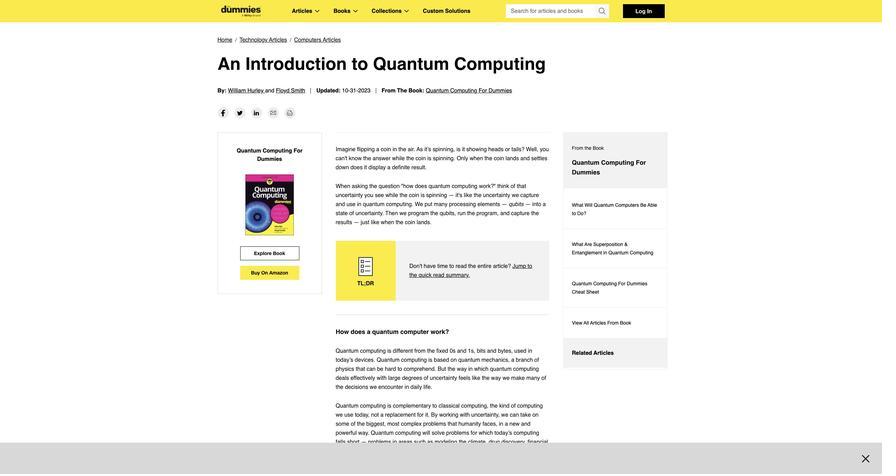 Task type: describe. For each thing, give the bounding box(es) containing it.
dummies inside quantum computing for dummies cheat sheet
[[627, 281, 648, 287]]

launch
[[471, 448, 488, 455]]

solve
[[432, 430, 445, 437]]

is up only
[[457, 146, 461, 153]]

— inside quantum computing is complementary to classical computing, the kind of computing we use today, not a replacement for it. by working with uncertainty, we can take on some of the biggest, most complex problems that humanity faces, in a new and powerful way. quantum computing will solve problems for which today's computing falls short — problems in areas such as modeling the climate, drug discovery, financial optimization, and whether or not it's a good morning to launch a rocket.
[[361, 439, 367, 446]]

and inside imagine flipping a coin in the air. as it's spinning, is it showing heads or tails? well, you can't know the answer while the coin is spinning. only when the coin lands and settles down does it display a definite result.
[[521, 155, 530, 162]]

then
[[386, 210, 398, 217]]

2 vertical spatial does
[[351, 328, 365, 336]]

deals
[[336, 375, 349, 382]]

of right make at the right bottom of the page
[[542, 375, 546, 382]]

which inside quantum computing is complementary to classical computing, the kind of computing we use today, not a replacement for it. by working with uncertainty, we can take on some of the biggest, most complex problems that humanity faces, in a new and powerful way. quantum computing will solve problems for which today's computing falls short — problems in areas such as modeling the climate, drug discovery, financial optimization, and whether or not it's a good morning to launch a rocket.
[[479, 430, 493, 437]]

coin inside — into a state of uncertainty. then we program the qubits, run the program, and capture the results — just like when the coin lands.
[[405, 219, 415, 226]]

is inside quantum computing is complementary to classical computing, the kind of computing we use today, not a replacement for it. by working with uncertainty, we can take on some of the biggest, most complex problems that humanity faces, in a new and powerful way. quantum computing will solve problems for which today's computing falls short — problems in areas such as modeling the climate, drug discovery, financial optimization, and whether or not it's a good morning to launch a rocket.
[[388, 403, 392, 409]]

computing.
[[386, 201, 414, 208]]

physics
[[336, 366, 354, 373]]

0 horizontal spatial quantum computing for dummies
[[237, 148, 303, 162]]

which inside quantum computing is different from the fixed 0s and 1s, bits and bytes, used in today's devices. quantum computing is based on quantum mechanics, a branch of physics that can be hard to comprehend. but the way in which quantum computing deals effectively with large degrees of uncertainty feels like the way we make many of the decisions we encounter in daily life.
[[474, 366, 489, 373]]

of right the branch
[[535, 357, 539, 364]]

— into a state of uncertainty. then we program the qubits, run the program, and capture the results — just like when the coin lands.
[[336, 201, 546, 226]]

put
[[425, 201, 433, 208]]

complex
[[401, 421, 422, 428]]

branch
[[516, 357, 533, 364]]

a up biggest,
[[381, 412, 384, 418]]

when inside — into a state of uncertainty. then we program the qubits, run the program, and capture the results — just like when the coin lands.
[[381, 219, 394, 226]]

areas
[[399, 439, 413, 446]]

what will quantum computers be able to do? link
[[564, 190, 668, 229]]

optimization,
[[336, 448, 367, 455]]

heads
[[489, 146, 504, 153]]

floyd smith link
[[276, 88, 305, 94]]

that inside when asking the question "how does quantum computing work?" think of that uncertainty you see while the coin is spinning — it's like the uncertainty we capture and use in quantum computing. we put many processing elements —
[[517, 183, 526, 190]]

quantum computing is different from the fixed 0s and 1s, bits and bytes, used in today's devices. quantum computing is based on quantum mechanics, a branch of physics that can be hard to comprehend. but the way in which quantum computing deals effectively with large degrees of uncertainty feels like the way we make many of the decisions we encounter in daily life.
[[336, 348, 546, 391]]

— left qubits
[[502, 201, 507, 208]]

a left the good
[[425, 448, 428, 455]]

entire
[[478, 263, 492, 270]]

will
[[423, 430, 430, 437]]

many inside quantum computing is different from the fixed 0s and 1s, bits and bytes, used in today's devices. quantum computing is based on quantum mechanics, a branch of physics that can be hard to comprehend. but the way in which quantum computing deals effectively with large degrees of uncertainty feels like the way we make many of the decisions we encounter in daily life.
[[527, 375, 540, 382]]

read for quick
[[433, 272, 445, 279]]

imagine
[[336, 146, 356, 153]]

have
[[424, 263, 436, 270]]

1 vertical spatial problems
[[446, 430, 469, 437]]

logo image
[[218, 5, 264, 17]]

some
[[336, 421, 349, 428]]

1 vertical spatial it
[[364, 165, 367, 171]]

imagine flipping a coin in the air. as it's spinning, is it showing heads or tails? well, you can't know the answer while the coin is spinning. only when the coin lands and settles down does it display a definite result.
[[336, 146, 549, 171]]

program
[[408, 210, 429, 217]]

uncertainty,
[[472, 412, 500, 418]]

what are superposition & entanglement in quantum computing
[[572, 242, 654, 256]]

like inside quantum computing is different from the fixed 0s and 1s, bits and bytes, used in today's devices. quantum computing is based on quantum mechanics, a branch of physics that can be hard to comprehend. but the way in which quantum computing deals effectively with large degrees of uncertainty feels like the way we make many of the decisions we encounter in daily life.
[[472, 375, 481, 382]]

by
[[431, 412, 438, 418]]

floyd
[[276, 88, 290, 94]]

of right kind
[[511, 403, 516, 409]]

short
[[347, 439, 360, 446]]

quantum up uncertainty.
[[363, 201, 385, 208]]

that inside quantum computing is different from the fixed 0s and 1s, bits and bytes, used in today's devices. quantum computing is based on quantum mechanics, a branch of physics that can be hard to comprehend. but the way in which quantum computing deals effectively with large degrees of uncertainty feels like the way we make many of the decisions we encounter in daily life.
[[356, 366, 365, 373]]

quantum down 1s,
[[459, 357, 480, 364]]

related articles tab
[[564, 339, 668, 368]]

and left the whether
[[369, 448, 378, 455]]

2 vertical spatial problems
[[368, 439, 391, 446]]

2023
[[358, 88, 371, 94]]

display
[[369, 165, 386, 171]]

we
[[415, 201, 423, 208]]

technology
[[240, 37, 268, 43]]

a left new
[[505, 421, 508, 428]]

all
[[584, 320, 589, 326]]

by:
[[218, 88, 227, 94]]

— left into
[[525, 201, 531, 208]]

open article categories image
[[315, 10, 320, 13]]

time
[[438, 263, 448, 270]]

showing
[[467, 146, 487, 153]]

will
[[585, 202, 593, 208]]

2 horizontal spatial from
[[608, 320, 619, 326]]

it.
[[425, 412, 430, 418]]

uncertainty inside quantum computing is different from the fixed 0s and 1s, bits and bytes, used in today's devices. quantum computing is based on quantum mechanics, a branch of physics that can be hard to comprehend. but the way in which quantum computing deals effectively with large degrees of uncertainty feels like the way we make many of the decisions we encounter in daily life.
[[430, 375, 457, 382]]

as
[[427, 439, 433, 446]]

cookie consent banner dialog
[[0, 449, 883, 474]]

can inside quantum computing is different from the fixed 0s and 1s, bits and bytes, used in today's devices. quantum computing is based on quantum mechanics, a branch of physics that can be hard to comprehend. but the way in which quantum computing deals effectively with large degrees of uncertainty feels like the way we make many of the decisions we encounter in daily life.
[[367, 366, 376, 373]]

computing up devices.
[[360, 348, 386, 354]]

custom solutions link
[[423, 7, 471, 16]]

run
[[458, 210, 466, 217]]

or inside quantum computing is complementary to classical computing, the kind of computing we use today, not a replacement for it. by working with uncertainty, we can take on some of the biggest, most complex problems that humanity faces, in a new and powerful way. quantum computing will solve problems for which today's computing falls short — problems in areas such as modeling the climate, drug discovery, financial optimization, and whether or not it's a good morning to launch a rocket.
[[401, 448, 406, 455]]

computing down the branch
[[513, 366, 539, 373]]

articles for related articles
[[594, 350, 614, 357]]

computing inside when asking the question "how does quantum computing work?" think of that uncertainty you see while the coin is spinning — it's like the uncertainty we capture and use in quantum computing. we put many processing elements —
[[452, 183, 478, 190]]

computing,
[[461, 403, 489, 409]]

you inside imagine flipping a coin in the air. as it's spinning, is it showing heads or tails? well, you can't know the answer while the coin is spinning. only when the coin lands and settles down does it display a definite result.
[[540, 146, 549, 153]]

quantum up different
[[372, 328, 399, 336]]

program,
[[477, 210, 499, 217]]

jump to the quick read summary.
[[410, 263, 533, 279]]

and down "take"
[[521, 421, 531, 428]]

processing
[[449, 201, 476, 208]]

technology articles link
[[240, 35, 287, 45]]

result.
[[412, 165, 427, 171]]

in right faces,
[[499, 421, 504, 428]]

to inside the what will quantum computers be able to do?
[[572, 211, 576, 216]]

for inside tab
[[636, 159, 646, 166]]

to up by
[[433, 403, 437, 409]]

capture inside — into a state of uncertainty. then we program the qubits, run the program, and capture the results — just like when the coin lands.
[[511, 210, 530, 217]]

of right some
[[351, 421, 356, 428]]

computing up comprehend.
[[401, 357, 427, 364]]

related articles
[[572, 350, 614, 357]]

use inside quantum computing is complementary to classical computing, the kind of computing we use today, not a replacement for it. by working with uncertainty, we can take on some of the biggest, most complex problems that humanity faces, in a new and powerful way. quantum computing will solve problems for which today's computing falls short — problems in areas such as modeling the climate, drug discovery, financial optimization, and whether or not it's a good morning to launch a rocket.
[[345, 412, 353, 418]]

biggest,
[[366, 421, 386, 428]]

to right time on the bottom of page
[[450, 263, 454, 270]]

quantum inside tab
[[572, 159, 600, 166]]

in up the whether
[[393, 439, 397, 446]]

quantum up the spinning on the top of the page
[[429, 183, 450, 190]]

discovery,
[[502, 439, 526, 446]]

in up feels
[[469, 366, 473, 373]]

like inside — into a state of uncertainty. then we program the qubits, run the program, and capture the results — just like when the coin lands.
[[371, 219, 379, 226]]

definite
[[392, 165, 410, 171]]

different
[[393, 348, 413, 354]]

and left "floyd"
[[265, 88, 274, 94]]

articles for technology articles
[[269, 37, 287, 43]]

can inside quantum computing is complementary to classical computing, the kind of computing we use today, not a replacement for it. by working with uncertainty, we can take on some of the biggest, most complex problems that humanity faces, in a new and powerful way. quantum computing will solve problems for which today's computing falls short — problems in areas such as modeling the climate, drug discovery, financial optimization, and whether or not it's a good morning to launch a rocket.
[[510, 412, 519, 418]]

do?
[[578, 211, 587, 216]]

from for from the book
[[572, 145, 584, 151]]

many inside when asking the question "how does quantum computing work?" think of that uncertainty you see while the coin is spinning — it's like the uncertainty we capture and use in quantum computing. we put many processing elements —
[[434, 201, 448, 208]]

&
[[625, 242, 628, 247]]

qubits,
[[440, 210, 456, 217]]

is left different
[[388, 348, 392, 354]]

computing up financial
[[514, 430, 540, 437]]

elements
[[478, 201, 500, 208]]

log
[[636, 8, 646, 14]]

life.
[[424, 384, 432, 391]]

on inside quantum computing is different from the fixed 0s and 1s, bits and bytes, used in today's devices. quantum computing is based on quantum mechanics, a branch of physics that can be hard to comprehend. but the way in which quantum computing deals effectively with large degrees of uncertainty feels like the way we make many of the decisions we encounter in daily life.
[[451, 357, 457, 364]]

book inside view all articles from book link
[[620, 320, 631, 326]]

a down answer
[[388, 165, 391, 171]]

0 horizontal spatial uncertainty
[[336, 192, 363, 199]]

computing up "take"
[[517, 403, 543, 409]]

while inside when asking the question "how does quantum computing work?" think of that uncertainty you see while the coin is spinning — it's like the uncertainty we capture and use in quantum computing. we put many processing elements —
[[386, 192, 398, 199]]

capture inside when asking the question "how does quantum computing work?" think of that uncertainty you see while the coin is spinning — it's like the uncertainty we capture and use in quantum computing. we put many processing elements —
[[521, 192, 539, 199]]

to left the 'launch' on the bottom right of page
[[465, 448, 470, 455]]

a down drug
[[489, 448, 492, 455]]

and inside — into a state of uncertainty. then we program the qubits, run the program, and capture the results — just like when the coin lands.
[[501, 210, 510, 217]]

view all articles from book
[[572, 320, 631, 326]]

of inside when asking the question "how does quantum computing work?" think of that uncertainty you see while the coin is spinning — it's like the uncertainty we capture and use in quantum computing. we put many processing elements —
[[511, 183, 516, 190]]

1 vertical spatial not
[[407, 448, 415, 455]]

"how
[[401, 183, 414, 190]]

and right 0s
[[457, 348, 467, 354]]

today's inside quantum computing is different from the fixed 0s and 1s, bits and bytes, used in today's devices. quantum computing is based on quantum mechanics, a branch of physics that can be hard to comprehend. but the way in which quantum computing deals effectively with large degrees of uncertainty feels like the way we make many of the decisions we encounter in daily life.
[[336, 357, 353, 364]]

can't
[[336, 155, 347, 162]]

book image image
[[246, 175, 294, 235]]

whether
[[379, 448, 399, 455]]

the inside quantum computing for dummies tab
[[585, 145, 592, 151]]

computers articles
[[294, 37, 341, 43]]

computing inside what are superposition & entanglement in quantum computing
[[630, 250, 654, 256]]

work?"
[[479, 183, 496, 190]]

0 vertical spatial it
[[462, 146, 465, 153]]

quick
[[419, 272, 432, 279]]

computing up areas
[[395, 430, 421, 437]]

kind
[[500, 403, 510, 409]]

the
[[397, 88, 407, 94]]

quantum inside quantum computing for dummies cheat sheet
[[572, 281, 592, 287]]

coin up answer
[[381, 146, 391, 153]]

we down effectively
[[370, 384, 377, 391]]

from
[[415, 348, 426, 354]]

make
[[511, 375, 525, 382]]

entanglement
[[572, 250, 602, 256]]

read for to
[[456, 263, 467, 270]]

new
[[510, 421, 520, 428]]

you inside when asking the question "how does quantum computing work?" think of that uncertainty you see while the coin is spinning — it's like the uncertainty we capture and use in quantum computing. we put many processing elements —
[[365, 192, 374, 199]]

today's inside quantum computing is complementary to classical computing, the kind of computing we use today, not a replacement for it. by working with uncertainty, we can take on some of the biggest, most complex problems that humanity faces, in a new and powerful way. quantum computing will solve problems for which today's computing falls short — problems in areas such as modeling the climate, drug discovery, financial optimization, and whether or not it's a good morning to launch a rocket.
[[495, 430, 512, 437]]

from for from the book: quantum computing for dummies
[[382, 88, 396, 94]]

computing inside quantum computing for dummies cheat sheet
[[594, 281, 617, 287]]

smith
[[291, 88, 305, 94]]

use inside when asking the question "how does quantum computing work?" think of that uncertainty you see while the coin is spinning — it's like the uncertainty we capture and use in quantum computing. we put many processing elements —
[[347, 201, 356, 208]]

coin down the heads
[[494, 155, 504, 162]]

don't
[[410, 263, 422, 270]]

powerful
[[336, 430, 357, 437]]



Task type: vqa. For each thing, say whether or not it's contained in the screenshot.
'Total'
no



Task type: locate. For each thing, give the bounding box(es) containing it.
from the book: quantum computing for dummies
[[382, 88, 512, 94]]

a up answer
[[376, 146, 379, 153]]

2 horizontal spatial problems
[[446, 430, 469, 437]]

computing up it's
[[452, 183, 478, 190]]

while
[[392, 155, 405, 162], [386, 192, 398, 199]]

view
[[572, 320, 583, 326]]

when
[[336, 183, 350, 190]]

on
[[451, 357, 457, 364], [533, 412, 539, 418]]

1 vertical spatial capture
[[511, 210, 530, 217]]

which down mechanics,
[[474, 366, 489, 373]]

good
[[429, 448, 442, 455]]

spinning,
[[433, 146, 455, 153]]

articles left open article categories icon
[[292, 8, 312, 14]]

computers left be
[[616, 202, 639, 208]]

when down showing
[[470, 155, 483, 162]]

2 vertical spatial like
[[472, 375, 481, 382]]

quantum computing for dummies link
[[426, 88, 512, 94]]

while up definite on the left
[[392, 155, 405, 162]]

like inside when asking the question "how does quantum computing work?" think of that uncertainty you see while the coin is spinning — it's like the uncertainty we capture and use in quantum computing. we put many processing elements —
[[464, 192, 472, 199]]

not down areas
[[407, 448, 415, 455]]

and down tails?
[[521, 155, 530, 162]]

modeling
[[435, 439, 457, 446]]

today's
[[336, 357, 353, 364], [495, 430, 512, 437]]

a right into
[[543, 201, 546, 208]]

question
[[379, 183, 400, 190]]

that
[[517, 183, 526, 190], [356, 366, 365, 373], [448, 421, 457, 428]]

0 vertical spatial when
[[470, 155, 483, 162]]

we up some
[[336, 412, 343, 418]]

2 vertical spatial book
[[620, 320, 631, 326]]

while down question
[[386, 192, 398, 199]]

quantum
[[429, 183, 450, 190], [363, 201, 385, 208], [372, 328, 399, 336], [459, 357, 480, 364], [490, 366, 512, 373]]

of inside — into a state of uncertainty. then we program the qubits, run the program, and capture the results — just like when the coin lands.
[[349, 210, 354, 217]]

0 horizontal spatial computers
[[294, 37, 322, 43]]

when down then
[[381, 219, 394, 226]]

— down way.
[[361, 439, 367, 446]]

0 horizontal spatial on
[[451, 357, 457, 364]]

0 vertical spatial for
[[417, 412, 424, 418]]

0 horizontal spatial or
[[401, 448, 406, 455]]

what inside what are superposition & entanglement in quantum computing
[[572, 242, 584, 247]]

to up 2023
[[352, 54, 368, 74]]

quantum
[[373, 54, 449, 74], [426, 88, 449, 94], [237, 148, 261, 154], [572, 159, 600, 166], [594, 202, 614, 208], [609, 250, 629, 256], [572, 281, 592, 287], [336, 348, 359, 354], [377, 357, 400, 364], [336, 403, 359, 409], [371, 430, 394, 437]]

state
[[336, 210, 348, 217]]

open collections list image
[[405, 10, 409, 13]]

sheet
[[587, 289, 599, 295]]

1 horizontal spatial not
[[407, 448, 415, 455]]

quantum computing for dummies tab list
[[564, 133, 668, 370]]

we down kind
[[501, 412, 509, 418]]

qubits
[[509, 201, 524, 208]]

0 vertical spatial book
[[593, 145, 604, 151]]

quantum inside what are superposition & entanglement in quantum computing
[[609, 250, 629, 256]]

is
[[457, 146, 461, 153], [428, 155, 432, 162], [421, 192, 425, 199], [388, 348, 392, 354], [429, 357, 433, 364], [388, 403, 392, 409]]

0 vertical spatial read
[[456, 263, 467, 270]]

while inside imagine flipping a coin in the air. as it's spinning, is it showing heads or tails? well, you can't know the answer while the coin is spinning. only when the coin lands and settles down does it display a definite result.
[[392, 155, 405, 162]]

1 vertical spatial many
[[527, 375, 540, 382]]

can left be
[[367, 366, 376, 373]]

quantum down mechanics,
[[490, 366, 512, 373]]

0 vertical spatial with
[[377, 375, 387, 382]]

open book categories image
[[353, 10, 358, 13]]

1 vertical spatial that
[[356, 366, 365, 373]]

0 vertical spatial you
[[540, 146, 549, 153]]

in
[[647, 8, 652, 14]]

0 vertical spatial many
[[434, 201, 448, 208]]

and inside when asking the question "how does quantum computing work?" think of that uncertainty you see while the coin is spinning — it's like the uncertainty we capture and use in quantum computing. we put many processing elements —
[[336, 201, 345, 208]]

0 vertical spatial problems
[[423, 421, 446, 428]]

what for what are superposition & entanglement in quantum computing
[[572, 242, 584, 247]]

1 vertical spatial while
[[386, 192, 398, 199]]

it's
[[456, 192, 463, 199]]

in inside when asking the question "how does quantum computing work?" think of that uncertainty you see while the coin is spinning — it's like the uncertainty we capture and use in quantum computing. we put many processing elements —
[[357, 201, 362, 208]]

large
[[388, 375, 401, 382]]

0 vertical spatial use
[[347, 201, 356, 208]]

hard
[[385, 366, 396, 373]]

0 vertical spatial from
[[382, 88, 396, 94]]

0 horizontal spatial not
[[371, 412, 379, 418]]

we up qubits
[[512, 192, 519, 199]]

what left are
[[572, 242, 584, 247]]

0 vertical spatial computers
[[294, 37, 322, 43]]

like
[[464, 192, 472, 199], [371, 219, 379, 226], [472, 375, 481, 382]]

to inside jump to the quick read summary.
[[528, 263, 533, 270]]

0 horizontal spatial for
[[417, 412, 424, 418]]

is up we
[[421, 192, 425, 199]]

1 vertical spatial can
[[510, 412, 519, 418]]

1s,
[[468, 348, 476, 354]]

computers
[[294, 37, 322, 43], [616, 202, 639, 208]]

just
[[361, 219, 370, 226]]

many right make at the right bottom of the page
[[527, 375, 540, 382]]

not up biggest,
[[371, 412, 379, 418]]

an
[[218, 54, 241, 74]]

for left it.
[[417, 412, 424, 418]]

like right feels
[[472, 375, 481, 382]]

1 vertical spatial when
[[381, 219, 394, 226]]

0 horizontal spatial way
[[457, 366, 467, 373]]

asking
[[352, 183, 368, 190]]

1 vertical spatial use
[[345, 412, 353, 418]]

articles right technology
[[269, 37, 287, 43]]

0 vertical spatial not
[[371, 412, 379, 418]]

1 horizontal spatial from
[[572, 145, 584, 151]]

morning
[[443, 448, 464, 455]]

1 horizontal spatial for
[[471, 430, 477, 437]]

quantum inside the what will quantum computers be able to do?
[[594, 202, 614, 208]]

0 vertical spatial on
[[451, 357, 457, 364]]

0 vertical spatial does
[[351, 165, 363, 171]]

able
[[648, 202, 657, 208]]

of
[[511, 183, 516, 190], [349, 210, 354, 217], [535, 357, 539, 364], [424, 375, 429, 382], [542, 375, 546, 382], [511, 403, 516, 409], [351, 421, 356, 428]]

0 horizontal spatial it's
[[417, 448, 423, 455]]

we down computing.
[[400, 210, 407, 217]]

what inside the what will quantum computers be able to do?
[[572, 202, 584, 208]]

1 horizontal spatial that
[[448, 421, 457, 428]]

1 vertical spatial on
[[533, 412, 539, 418]]

updated:
[[317, 88, 341, 94]]

daily
[[411, 384, 422, 391]]

31-
[[350, 88, 358, 94]]

with inside quantum computing is different from the fixed 0s and 1s, bits and bytes, used in today's devices. quantum computing is based on quantum mechanics, a branch of physics that can be hard to comprehend. but the way in which quantum computing deals effectively with large degrees of uncertainty feels like the way we make many of the decisions we encounter in daily life.
[[377, 375, 387, 382]]

buy
[[251, 270, 260, 276]]

— left just
[[354, 219, 359, 226]]

explore book
[[254, 250, 285, 256]]

read up summary.
[[456, 263, 467, 270]]

0 vertical spatial what
[[572, 202, 584, 208]]

0 horizontal spatial can
[[367, 366, 376, 373]]

computers inside the what will quantum computers be able to do?
[[616, 202, 639, 208]]

does inside when asking the question "how does quantum computing work?" think of that uncertainty you see while the coin is spinning — it's like the uncertainty we capture and use in quantum computing. we put many processing elements —
[[415, 183, 427, 190]]

replacement
[[385, 412, 416, 418]]

from inside quantum computing for dummies tab
[[572, 145, 584, 151]]

1 horizontal spatial uncertainty
[[430, 375, 457, 382]]

0 vertical spatial which
[[474, 366, 489, 373]]

is inside when asking the question "how does quantum computing work?" think of that uncertainty you see while the coin is spinning — it's like the uncertainty we capture and use in quantum computing. we put many processing elements —
[[421, 192, 425, 199]]

1 vertical spatial for
[[471, 430, 477, 437]]

1 vertical spatial with
[[460, 412, 470, 418]]

does inside imagine flipping a coin in the air. as it's spinning, is it showing heads or tails? well, you can't know the answer while the coin is spinning. only when the coin lands and settles down does it display a definite result.
[[351, 165, 363, 171]]

1 horizontal spatial problems
[[423, 421, 446, 428]]

many
[[434, 201, 448, 208], [527, 375, 540, 382]]

in inside imagine flipping a coin in the air. as it's spinning, is it showing heads or tails? well, you can't know the answer while the coin is spinning. only when the coin lands and settles down does it display a definite result.
[[393, 146, 397, 153]]

2 horizontal spatial uncertainty
[[483, 192, 510, 199]]

1 vertical spatial way
[[491, 375, 501, 382]]

what are superposition & entanglement in quantum computing link
[[564, 229, 668, 269]]

a right how in the left of the page
[[367, 328, 371, 336]]

we inside — into a state of uncertainty. then we program the qubits, run the program, and capture the results — just like when the coin lands.
[[400, 210, 407, 217]]

when inside imagine flipping a coin in the air. as it's spinning, is it showing heads or tails? well, you can't know the answer while the coin is spinning. only when the coin lands and settles down does it display a definite result.
[[470, 155, 483, 162]]

1 horizontal spatial way
[[491, 375, 501, 382]]

articles for computers articles
[[323, 37, 341, 43]]

in inside what are superposition & entanglement in quantum computing
[[604, 250, 607, 256]]

2 horizontal spatial that
[[517, 183, 526, 190]]

for inside quantum computing for dummies cheat sheet
[[619, 281, 626, 287]]

buy on amazon link
[[240, 266, 299, 280]]

think
[[498, 183, 509, 190]]

or inside imagine flipping a coin in the air. as it's spinning, is it showing heads or tails? well, you can't know the answer while the coin is spinning. only when the coin lands and settles down does it display a definite result.
[[505, 146, 510, 153]]

when asking the question "how does quantum computing work?" think of that uncertainty you see while the coin is spinning — it's like the uncertainty we capture and use in quantum computing. we put many processing elements —
[[336, 183, 539, 208]]

that inside quantum computing is complementary to classical computing, the kind of computing we use today, not a replacement for it. by working with uncertainty, we can take on some of the biggest, most complex problems that humanity faces, in a new and powerful way. quantum computing will solve problems for which today's computing falls short — problems in areas such as modeling the climate, drug discovery, financial optimization, and whether or not it's a good morning to launch a rocket.
[[448, 421, 457, 428]]

from the book
[[572, 145, 604, 151]]

book inside explore book link
[[273, 250, 285, 256]]

1 horizontal spatial book
[[593, 145, 604, 151]]

we inside when asking the question "how does quantum computing work?" think of that uncertainty you see while the coin is spinning — it's like the uncertainty we capture and use in quantum computing. we put many processing elements —
[[512, 192, 519, 199]]

it's inside imagine flipping a coin in the air. as it's spinning, is it showing heads or tails? well, you can't know the answer while the coin is spinning. only when the coin lands and settles down does it display a definite result.
[[425, 146, 431, 153]]

0 vertical spatial way
[[457, 366, 467, 373]]

1 horizontal spatial computers
[[616, 202, 639, 208]]

is left based
[[429, 357, 433, 364]]

on right "take"
[[533, 412, 539, 418]]

not
[[371, 412, 379, 418], [407, 448, 415, 455]]

0 vertical spatial capture
[[521, 192, 539, 199]]

does
[[351, 165, 363, 171], [415, 183, 427, 190], [351, 328, 365, 336]]

it's
[[425, 146, 431, 153], [417, 448, 423, 455]]

quantum computing for dummies cheat sheet link
[[564, 269, 668, 308]]

spinning.
[[433, 155, 455, 162]]

article?
[[493, 263, 511, 270]]

1 horizontal spatial quantum computing for dummies
[[572, 159, 646, 176]]

0 horizontal spatial it
[[364, 165, 367, 171]]

1 vertical spatial from
[[572, 145, 584, 151]]

does down know at top
[[351, 165, 363, 171]]

2 horizontal spatial book
[[620, 320, 631, 326]]

computers up introduction
[[294, 37, 322, 43]]

in left daily
[[405, 384, 409, 391]]

that right think
[[517, 183, 526, 190]]

— left it's
[[449, 192, 454, 199]]

and up mechanics,
[[487, 348, 497, 354]]

to right 'hard'
[[398, 366, 402, 373]]

complementary
[[393, 403, 431, 409]]

based
[[434, 357, 449, 364]]

way down mechanics,
[[491, 375, 501, 382]]

1 what from the top
[[572, 202, 584, 208]]

related articles button
[[564, 339, 668, 368]]

to inside quantum computing is different from the fixed 0s and 1s, bits and bytes, used in today's devices. quantum computing is based on quantum mechanics, a branch of physics that can be hard to comprehend. but the way in which quantum computing deals effectively with large degrees of uncertainty feels like the way we make many of the decisions we encounter in daily life.
[[398, 366, 402, 373]]

1 vertical spatial or
[[401, 448, 406, 455]]

0 horizontal spatial book
[[273, 250, 285, 256]]

0 vertical spatial while
[[392, 155, 405, 162]]

which down faces,
[[479, 430, 493, 437]]

1 horizontal spatial many
[[527, 375, 540, 382]]

of up life. on the left bottom of the page
[[424, 375, 429, 382]]

of right state
[[349, 210, 354, 217]]

0 vertical spatial it's
[[425, 146, 431, 153]]

be
[[377, 366, 384, 373]]

answer
[[373, 155, 391, 162]]

1 horizontal spatial read
[[456, 263, 467, 270]]

related
[[572, 350, 592, 357]]

how
[[336, 328, 349, 336]]

quantum computing for dummies tab
[[564, 133, 668, 189]]

does right "how
[[415, 183, 427, 190]]

work?
[[431, 328, 449, 336]]

superposition
[[594, 242, 623, 247]]

custom solutions
[[423, 8, 471, 14]]

decisions
[[345, 384, 368, 391]]

1 vertical spatial today's
[[495, 430, 512, 437]]

is left spinning.
[[428, 155, 432, 162]]

0 horizontal spatial many
[[434, 201, 448, 208]]

in left the air.
[[393, 146, 397, 153]]

use up state
[[347, 201, 356, 208]]

0 horizontal spatial today's
[[336, 357, 353, 364]]

like right just
[[371, 219, 379, 226]]

2 vertical spatial that
[[448, 421, 457, 428]]

custom
[[423, 8, 444, 14]]

to right jump
[[528, 263, 533, 270]]

dummies inside quantum computing for dummies tab
[[572, 169, 600, 176]]

computing up today,
[[360, 403, 386, 409]]

solutions
[[445, 8, 471, 14]]

to
[[352, 54, 368, 74], [572, 211, 576, 216], [450, 263, 454, 270], [528, 263, 533, 270], [398, 366, 402, 373], [433, 403, 437, 409], [465, 448, 470, 455]]

of right think
[[511, 183, 516, 190]]

computing
[[452, 183, 478, 190], [360, 348, 386, 354], [401, 357, 427, 364], [513, 366, 539, 373], [360, 403, 386, 409], [517, 403, 543, 409], [395, 430, 421, 437], [514, 430, 540, 437]]

0 vertical spatial or
[[505, 146, 510, 153]]

today's up drug
[[495, 430, 512, 437]]

uncertainty down when
[[336, 192, 363, 199]]

the inside jump to the quick read summary.
[[410, 272, 417, 279]]

jump
[[513, 263, 526, 270]]

a inside — into a state of uncertainty. then we program the qubits, run the program, and capture the results — just like when the coin lands.
[[543, 201, 546, 208]]

book inside quantum computing for dummies tab
[[593, 145, 604, 151]]

1 vertical spatial book
[[273, 250, 285, 256]]

you left see
[[365, 192, 374, 199]]

collections
[[372, 8, 402, 14]]

1 horizontal spatial it's
[[425, 146, 431, 153]]

1 horizontal spatial today's
[[495, 430, 512, 437]]

classical
[[439, 403, 460, 409]]

we left make at the right bottom of the page
[[503, 375, 510, 382]]

in up uncertainty.
[[357, 201, 362, 208]]

Search for articles and books text field
[[506, 4, 596, 18]]

most
[[388, 421, 400, 428]]

group
[[506, 4, 609, 18]]

1 vertical spatial computers
[[616, 202, 639, 208]]

into
[[533, 201, 541, 208]]

0 vertical spatial like
[[464, 192, 472, 199]]

what up do?
[[572, 202, 584, 208]]

a
[[376, 146, 379, 153], [388, 165, 391, 171], [543, 201, 546, 208], [367, 328, 371, 336], [511, 357, 515, 364], [381, 412, 384, 418], [505, 421, 508, 428], [425, 448, 428, 455], [489, 448, 492, 455]]

2 what from the top
[[572, 242, 584, 247]]

cheat
[[572, 289, 585, 295]]

know
[[349, 155, 362, 162]]

capture up into
[[521, 192, 539, 199]]

for up climate,
[[471, 430, 477, 437]]

lands
[[506, 155, 519, 162]]

coin down as
[[416, 155, 426, 162]]

is up replacement
[[388, 403, 392, 409]]

like right it's
[[464, 192, 472, 199]]

1 vertical spatial it's
[[417, 448, 423, 455]]

you up settles
[[540, 146, 549, 153]]

computing
[[454, 54, 546, 74], [450, 88, 477, 94], [263, 148, 292, 154], [601, 159, 634, 166], [630, 250, 654, 256], [594, 281, 617, 287]]

it left display
[[364, 165, 367, 171]]

coin inside when asking the question "how does quantum computing work?" think of that uncertainty you see while the coin is spinning — it's like the uncertainty we capture and use in quantum computing. we put many processing elements —
[[409, 192, 419, 199]]

read inside jump to the quick read summary.
[[433, 272, 445, 279]]

with down be
[[377, 375, 387, 382]]

0 horizontal spatial when
[[381, 219, 394, 226]]

1 horizontal spatial on
[[533, 412, 539, 418]]

can up new
[[510, 412, 519, 418]]

1 horizontal spatial you
[[540, 146, 549, 153]]

a inside quantum computing is different from the fixed 0s and 1s, bits and bytes, used in today's devices. quantum computing is based on quantum mechanics, a branch of physics that can be hard to comprehend. but the way in which quantum computing deals effectively with large degrees of uncertainty feels like the way we make many of the decisions we encounter in daily life.
[[511, 357, 515, 364]]

articles inside button
[[594, 350, 614, 357]]

in right the used
[[528, 348, 533, 354]]

a left the branch
[[511, 357, 515, 364]]

computing inside quantum computing for dummies tab
[[601, 159, 634, 166]]

mechanics,
[[482, 357, 510, 364]]

updated: 10-31-2023
[[317, 88, 371, 94]]

that up effectively
[[356, 366, 365, 373]]

articles right all
[[590, 320, 606, 326]]

in down superposition
[[604, 250, 607, 256]]

0 horizontal spatial read
[[433, 272, 445, 279]]

quantum computing for dummies inside tab
[[572, 159, 646, 176]]

1 vertical spatial like
[[371, 219, 379, 226]]

problems up modeling
[[446, 430, 469, 437]]

10-
[[342, 88, 350, 94]]

0 horizontal spatial that
[[356, 366, 365, 373]]

1 vertical spatial which
[[479, 430, 493, 437]]

it up only
[[462, 146, 465, 153]]

it's inside quantum computing is complementary to classical computing, the kind of computing we use today, not a replacement for it. by working with uncertainty, we can take on some of the biggest, most complex problems that humanity faces, in a new and powerful way. quantum computing will solve problems for which today's computing falls short — problems in areas such as modeling the climate, drug discovery, financial optimization, and whether or not it's a good morning to launch a rocket.
[[417, 448, 423, 455]]

for
[[417, 412, 424, 418], [471, 430, 477, 437]]

0 vertical spatial that
[[517, 183, 526, 190]]

on down 0s
[[451, 357, 457, 364]]

2 vertical spatial from
[[608, 320, 619, 326]]

0 horizontal spatial with
[[377, 375, 387, 382]]

articles right 'related'
[[594, 350, 614, 357]]

1 horizontal spatial or
[[505, 146, 510, 153]]

use up some
[[345, 412, 353, 418]]

0 horizontal spatial from
[[382, 88, 396, 94]]

that down working
[[448, 421, 457, 428]]

1 vertical spatial read
[[433, 272, 445, 279]]

0 horizontal spatial problems
[[368, 439, 391, 446]]

read down time on the bottom of page
[[433, 272, 445, 279]]

1 horizontal spatial with
[[460, 412, 470, 418]]

what for what will quantum computers be able to do?
[[572, 202, 584, 208]]

with inside quantum computing is complementary to classical computing, the kind of computing we use today, not a replacement for it. by working with uncertainty, we can take on some of the biggest, most complex problems that humanity faces, in a new and powerful way. quantum computing will solve problems for which today's computing falls short — problems in areas such as modeling the climate, drug discovery, financial optimization, and whether or not it's a good morning to launch a rocket.
[[460, 412, 470, 418]]

1 vertical spatial what
[[572, 242, 584, 247]]

on inside quantum computing is complementary to classical computing, the kind of computing we use today, not a replacement for it. by working with uncertainty, we can take on some of the biggest, most complex problems that humanity faces, in a new and powerful way. quantum computing will solve problems for which today's computing falls short — problems in areas such as modeling the climate, drug discovery, financial optimization, and whether or not it's a good morning to launch a rocket.
[[533, 412, 539, 418]]

1 horizontal spatial it
[[462, 146, 465, 153]]

it
[[462, 146, 465, 153], [364, 165, 367, 171]]

1 vertical spatial does
[[415, 183, 427, 190]]

1 horizontal spatial can
[[510, 412, 519, 418]]

uncertainty down think
[[483, 192, 510, 199]]

0 vertical spatial today's
[[336, 357, 353, 364]]

lands.
[[417, 219, 432, 226]]



